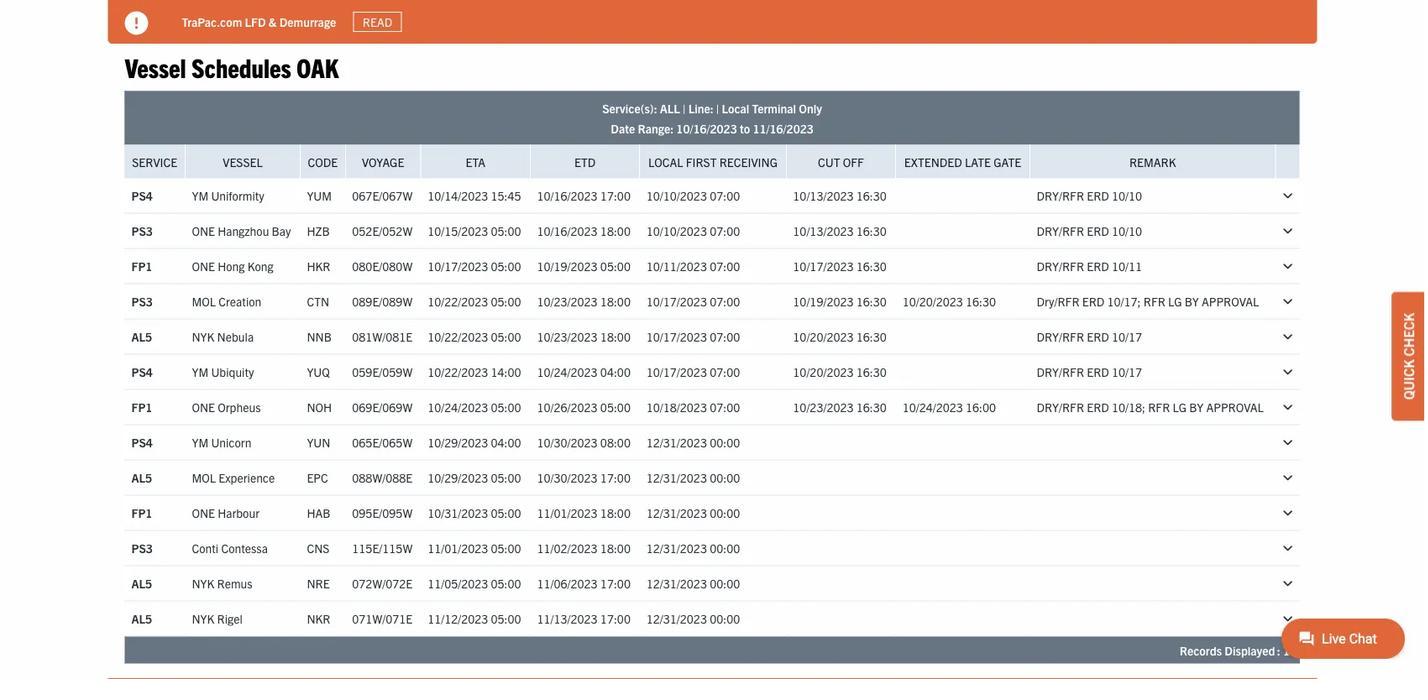 Task type: describe. For each thing, give the bounding box(es) containing it.
05:00 for 095e/095w
[[491, 506, 521, 521]]

only
[[799, 101, 822, 116]]

00:00 for 11/06/2023 17:00
[[710, 577, 740, 592]]

10/18;
[[1112, 400, 1146, 415]]

10/11/2023
[[646, 259, 707, 274]]

trapac.com lfd & demurrage
[[182, 14, 336, 29]]

00:00 for 11/02/2023 18:00
[[710, 541, 740, 557]]

11/13/2023
[[537, 612, 598, 627]]

12/31/2023 for 11/02/2023 18:00
[[646, 541, 707, 557]]

05:00 for 088w/088e
[[491, 471, 521, 486]]

erd for 081w/081e
[[1087, 330, 1109, 345]]

07:00 for 059e/059w
[[710, 365, 740, 380]]

yum
[[307, 189, 332, 204]]

oak
[[297, 50, 339, 83]]

089e/089w
[[352, 295, 413, 310]]

dry/rfr erd 10/11
[[1037, 259, 1142, 274]]

10/24/2023 for 10/24/2023 05:00
[[428, 400, 488, 415]]

vessel schedules oak
[[125, 50, 339, 83]]

10/13/2023 16:30 for 17:00
[[793, 189, 887, 204]]

10/19/2023 16:30
[[793, 295, 887, 310]]

extended
[[904, 155, 962, 170]]

07:00 for 067e/067w
[[710, 189, 740, 204]]

16:30 left dry/rfr
[[966, 295, 996, 310]]

dry/rfr for 10/16/2023 17:00
[[1037, 189, 1084, 204]]

18:00 for 10/20/2023 16:30
[[600, 330, 631, 345]]

10/29/2023 for 10/29/2023 05:00
[[428, 471, 488, 486]]

16:30 for 059e/059w
[[856, 365, 887, 380]]

11/02/2023 18:00
[[537, 541, 631, 557]]

dry/rfr erd 10/17 for 10/24/2023 04:00
[[1037, 365, 1142, 380]]

10/15/2023 05:00
[[428, 224, 521, 239]]

ym ubiquity
[[192, 365, 254, 380]]

10/10/2023 for 18:00
[[646, 224, 707, 239]]

12/31/2023 for 11/01/2023 18:00
[[646, 506, 707, 521]]

05:00 for 115e/115w
[[491, 541, 521, 557]]

by for 10/17;
[[1185, 295, 1199, 310]]

ps4 for ym uniformity
[[131, 189, 153, 204]]

read link
[[353, 12, 402, 32]]

10/30/2023 for 10/30/2023 17:00
[[537, 471, 598, 486]]

10/11/2023 07:00
[[646, 259, 740, 274]]

05:00 down 10/16/2023 18:00
[[600, 259, 631, 274]]

10/10/2023 07:00 for 18:00
[[646, 224, 740, 239]]

16:30 for 089e/089w
[[856, 295, 887, 310]]

05:00 up 08:00
[[600, 400, 631, 415]]

10/24/2023 for 10/24/2023 04:00
[[537, 365, 598, 380]]

fp1 for one hong kong
[[131, 259, 152, 274]]

0 horizontal spatial local
[[648, 155, 683, 170]]

10/24/2023 for 10/24/2023 16:00
[[903, 400, 963, 415]]

date
[[611, 121, 635, 136]]

10/14/2023 15:45
[[428, 189, 521, 204]]

10/16/2023 for 10/16/2023 18:00
[[537, 224, 598, 239]]

lg for 10/18;
[[1173, 400, 1187, 415]]

hong
[[218, 259, 245, 274]]

10/24/2023 16:00
[[903, 400, 996, 415]]

14:00
[[491, 365, 521, 380]]

11/12/2023 05:00
[[428, 612, 521, 627]]

erd for 067e/067w
[[1087, 189, 1109, 204]]

erd for 059e/059w
[[1087, 365, 1109, 380]]

04:00 for 10/24/2023 04:00
[[600, 365, 631, 380]]

10/16/2023 17:00
[[537, 189, 631, 204]]

dry/rfr erd 10/17; rfr lg by approval
[[1037, 295, 1259, 310]]

terminal
[[752, 101, 796, 116]]

service(s): all | line: | local terminal only date range: 10/16/2023 to 11/16/2023
[[602, 101, 822, 136]]

displayed
[[1225, 643, 1275, 659]]

gate
[[994, 155, 1021, 170]]

095e/095w
[[352, 506, 413, 521]]

voyage
[[362, 155, 404, 170]]

0 vertical spatial 10/20/2023
[[903, 295, 963, 310]]

yuq
[[307, 365, 330, 380]]

10/29/2023 for 10/29/2023 04:00
[[428, 436, 488, 451]]

10/17/2023 07:00 for 089e/089w
[[646, 295, 740, 310]]

erd for 052e/052w
[[1087, 224, 1109, 239]]

2 vertical spatial 10/23/2023
[[793, 400, 854, 415]]

:
[[1277, 643, 1280, 659]]

10/19/2023 for 10/19/2023 05:00
[[537, 259, 598, 274]]

nyk rigel
[[192, 612, 243, 627]]

11/05/2023 05:00
[[428, 577, 521, 592]]

16:30 for 081w/081e
[[856, 330, 887, 345]]

10/29/2023 04:00
[[428, 436, 521, 451]]

13
[[1283, 643, 1297, 659]]

10/14/2023
[[428, 189, 488, 204]]

10/31/2023 05:00
[[428, 506, 521, 521]]

one hangzhou bay
[[192, 224, 291, 239]]

11/02/2023
[[537, 541, 598, 557]]

059e/059w
[[352, 365, 413, 380]]

one hong kong
[[192, 259, 274, 274]]

ps4 for ym unicorn
[[131, 436, 153, 451]]

receiving
[[719, 155, 778, 170]]

10/19/2023 for 10/19/2023 16:30
[[793, 295, 854, 310]]

1 | from the left
[[683, 101, 686, 116]]

etd
[[574, 155, 596, 170]]

072w/072e
[[352, 577, 413, 592]]

rfr for 10/17;
[[1144, 295, 1166, 310]]

nyk for nyk remus
[[192, 577, 214, 592]]

dry/rfr for 10/26/2023 05:00
[[1037, 400, 1084, 415]]

10/22/2023 for 081w/081e
[[428, 330, 488, 345]]

00:00 for 11/01/2023 18:00
[[710, 506, 740, 521]]

4 18:00 from the top
[[600, 506, 631, 521]]

noh
[[307, 400, 332, 415]]

eta
[[466, 155, 485, 170]]

12/31/2023 for 10/30/2023 17:00
[[646, 471, 707, 486]]

05:00 for 080e/080w
[[491, 259, 521, 274]]

07:00 for 069e/069w
[[710, 400, 740, 415]]

extended late gate
[[904, 155, 1021, 170]]

10/31/2023
[[428, 506, 488, 521]]

10/24/2023 04:00
[[537, 365, 631, 380]]

mol creation
[[192, 295, 261, 310]]

read
[[363, 14, 392, 29]]

lfd
[[245, 14, 266, 29]]

10/30/2023 08:00
[[537, 436, 631, 451]]

al5 for nyk nebula
[[131, 330, 152, 345]]

10/24/2023 05:00
[[428, 400, 521, 415]]

10/30/2023 17:00
[[537, 471, 631, 486]]

18:00 for 10/19/2023 16:30
[[600, 295, 631, 310]]

yun
[[307, 436, 330, 451]]

10/17/2023 for 089e/089w
[[646, 295, 707, 310]]

mol experience
[[192, 471, 275, 486]]

16:30 for 052e/052w
[[856, 224, 887, 239]]

10/22/2023 for 089e/089w
[[428, 295, 488, 310]]

remus
[[217, 577, 252, 592]]

rfr for 10/18;
[[1148, 400, 1170, 415]]

trapac.com
[[182, 14, 242, 29]]

04:00 for 10/29/2023 04:00
[[491, 436, 521, 451]]

al5 for nyk rigel
[[131, 612, 152, 627]]

07:00 for 052e/052w
[[710, 224, 740, 239]]

05:00 for 072w/072e
[[491, 577, 521, 592]]

10/26/2023
[[537, 400, 598, 415]]

10/10 for 10/16/2023 17:00
[[1112, 189, 1142, 204]]

one for one hangzhou bay
[[192, 224, 215, 239]]

00:00 for 10/30/2023 08:00
[[710, 436, 740, 451]]

10/17/2023 for 059e/059w
[[646, 365, 707, 380]]

nyk remus
[[192, 577, 252, 592]]

10/23/2023 16:30
[[793, 400, 887, 415]]

al5 for nyk remus
[[131, 577, 152, 592]]

ym for ym ubiquity
[[192, 365, 208, 380]]

creation
[[219, 295, 261, 310]]

erd for 069e/069w
[[1087, 400, 1109, 415]]

10/17;
[[1107, 295, 1141, 310]]

nyk for nyk nebula
[[192, 330, 214, 345]]

quick check
[[1400, 313, 1417, 400]]

ps3 for conti contessa
[[131, 541, 153, 557]]

15:45
[[491, 189, 521, 204]]

demurrage
[[279, 14, 336, 29]]

quick check link
[[1392, 292, 1425, 421]]

hkr
[[307, 259, 330, 274]]

remark
[[1130, 155, 1176, 170]]



Task type: vqa. For each thing, say whether or not it's contained in the screenshot.
10/29/2023 related to 10/29/2023 04:00
yes



Task type: locate. For each thing, give the bounding box(es) containing it.
1 18:00 from the top
[[600, 224, 631, 239]]

| right line:
[[716, 101, 719, 116]]

hab
[[307, 506, 331, 521]]

2 one from the top
[[192, 259, 215, 274]]

1 vertical spatial 10/22/2023 05:00
[[428, 330, 521, 345]]

mol for mol creation
[[192, 295, 216, 310]]

2 10/10/2023 07:00 from the top
[[646, 224, 740, 239]]

1 10/23/2023 18:00 from the top
[[537, 295, 631, 310]]

1 ym from the top
[[192, 189, 208, 204]]

10/30/2023 down 10/30/2023 08:00
[[537, 471, 598, 486]]

05:00 down 10/15/2023 05:00
[[491, 259, 521, 274]]

nyk nebula
[[192, 330, 254, 345]]

al5
[[131, 330, 152, 345], [131, 471, 152, 486], [131, 577, 152, 592], [131, 612, 152, 627]]

ps3 for one hangzhou bay
[[131, 224, 153, 239]]

1 10/10/2023 07:00 from the top
[[646, 189, 740, 204]]

10/22/2023 05:00 for 081w/081e
[[428, 330, 521, 345]]

10/29/2023 down 10/24/2023 05:00
[[428, 436, 488, 451]]

10/16/2023 down 10/16/2023 17:00 in the top left of the page
[[537, 224, 598, 239]]

16:30 up 10/19/2023 16:30
[[856, 259, 887, 274]]

1 12/31/2023 00:00 from the top
[[646, 436, 740, 451]]

088w/088e
[[352, 471, 413, 486]]

2 ym from the top
[[192, 365, 208, 380]]

2 12/31/2023 from the top
[[646, 471, 707, 486]]

10/17/2023 05:00
[[428, 259, 521, 274]]

04:00 down 10/24/2023 05:00
[[491, 436, 521, 451]]

6 00:00 from the top
[[710, 612, 740, 627]]

one for one hong kong
[[192, 259, 215, 274]]

uniformity
[[211, 189, 264, 204]]

10/26/2023 05:00
[[537, 400, 631, 415]]

dry/rfr for 10/24/2023 04:00
[[1037, 365, 1084, 380]]

1 one from the top
[[192, 224, 215, 239]]

10/22/2023 05:00 for 089e/089w
[[428, 295, 521, 310]]

2 10/17/2023 07:00 from the top
[[646, 330, 740, 345]]

07:00 for 089e/089w
[[710, 295, 740, 310]]

0 vertical spatial 10/17
[[1112, 330, 1142, 345]]

3 10/22/2023 from the top
[[428, 365, 488, 380]]

10/20/2023 for 10/23/2023 18:00
[[793, 330, 854, 345]]

1 vertical spatial 10/17
[[1112, 365, 1142, 380]]

vessel for vessel
[[223, 155, 263, 170]]

1 vertical spatial 10/20/2023 16:30
[[793, 330, 887, 345]]

4 17:00 from the top
[[600, 612, 631, 627]]

1 vertical spatial nyk
[[192, 577, 214, 592]]

0 vertical spatial 10/22/2023
[[428, 295, 488, 310]]

2 vertical spatial 10/17/2023 07:00
[[646, 365, 740, 380]]

0 vertical spatial lg
[[1168, 295, 1182, 310]]

3 10/17/2023 07:00 from the top
[[646, 365, 740, 380]]

|
[[683, 101, 686, 116], [716, 101, 719, 116]]

10/30/2023
[[537, 436, 598, 451], [537, 471, 598, 486]]

2 vertical spatial ym
[[192, 436, 208, 451]]

04:00 up 10/26/2023 05:00
[[600, 365, 631, 380]]

1 vertical spatial rfr
[[1148, 400, 1170, 415]]

05:00 down 10/29/2023 05:00
[[491, 506, 521, 521]]

1 vertical spatial 10/10/2023 07:00
[[646, 224, 740, 239]]

2 vertical spatial 10/16/2023
[[537, 224, 598, 239]]

17:00 down 11/06/2023 17:00
[[600, 612, 631, 627]]

bay
[[272, 224, 291, 239]]

2 vertical spatial fp1
[[131, 506, 152, 521]]

lg right 10/18;
[[1173, 400, 1187, 415]]

2 horizontal spatial 10/24/2023
[[903, 400, 963, 415]]

0 vertical spatial fp1
[[131, 259, 152, 274]]

10/17/2023 07:00 for 081w/081e
[[646, 330, 740, 345]]

08:00
[[600, 436, 631, 451]]

quick
[[1400, 360, 1417, 400]]

6 12/31/2023 00:00 from the top
[[646, 612, 740, 627]]

0 horizontal spatial 10/24/2023
[[428, 400, 488, 415]]

2 vertical spatial 10/20/2023
[[793, 365, 854, 380]]

records displayed : 13
[[1180, 643, 1297, 659]]

10/29/2023
[[428, 436, 488, 451], [428, 471, 488, 486]]

18:00 for 10/13/2023 16:30
[[600, 224, 631, 239]]

1 ps3 from the top
[[131, 224, 153, 239]]

05:00 for 071w/071e
[[491, 612, 521, 627]]

1 vertical spatial ps3
[[131, 295, 153, 310]]

3 ym from the top
[[192, 436, 208, 451]]

one for one harbour
[[192, 506, 215, 521]]

by right 10/17;
[[1185, 295, 1199, 310]]

0 vertical spatial by
[[1185, 295, 1199, 310]]

16:30 up 10/17/2023 16:30
[[856, 224, 887, 239]]

2 10/13/2023 from the top
[[793, 224, 854, 239]]

10/17 for 10/24/2023 04:00
[[1112, 365, 1142, 380]]

dry/rfr erd 10/17 for 10/23/2023 18:00
[[1037, 330, 1142, 345]]

1 vertical spatial ps4
[[131, 365, 153, 380]]

dry/rfr erd 10/10 for 10/16/2023 18:00
[[1037, 224, 1142, 239]]

10/17/2023 16:30
[[793, 259, 887, 274]]

10/13/2023 down "cut"
[[793, 189, 854, 204]]

local up to
[[722, 101, 749, 116]]

18:00 down 10/16/2023 17:00 in the top left of the page
[[600, 224, 631, 239]]

069e/069w
[[352, 400, 413, 415]]

17:00 for 11/13/2023 17:00
[[600, 612, 631, 627]]

0 vertical spatial 10/10
[[1112, 189, 1142, 204]]

3 ps3 from the top
[[131, 541, 153, 557]]

10/23/2023 18:00 up 10/24/2023 04:00
[[537, 330, 631, 345]]

10/10/2023 down first
[[646, 189, 707, 204]]

0 vertical spatial ym
[[192, 189, 208, 204]]

1 12/31/2023 from the top
[[646, 436, 707, 451]]

10/22/2023 05:00
[[428, 295, 521, 310], [428, 330, 521, 345]]

10/10 up 10/11 on the right of the page
[[1112, 224, 1142, 239]]

ps4 left ym ubiquity
[[131, 365, 153, 380]]

0 vertical spatial 11/01/2023
[[537, 506, 598, 521]]

1 vertical spatial mol
[[192, 471, 216, 486]]

1 vertical spatial 10/23/2023 18:00
[[537, 330, 631, 345]]

5 12/31/2023 00:00 from the top
[[646, 577, 740, 592]]

4 07:00 from the top
[[710, 295, 740, 310]]

cut
[[818, 155, 840, 170]]

nyk left remus
[[192, 577, 214, 592]]

10/10/2023 07:00 up 10/11/2023 07:00
[[646, 224, 740, 239]]

10/24/2023 up 10/26/2023
[[537, 365, 598, 380]]

05:00 up '11/12/2023 05:00'
[[491, 577, 521, 592]]

4 one from the top
[[192, 506, 215, 521]]

1 10/13/2023 from the top
[[793, 189, 854, 204]]

all
[[660, 101, 680, 116]]

late
[[965, 155, 991, 170]]

10/20/2023 16:30 for 04:00
[[793, 365, 887, 380]]

12/31/2023 for 10/30/2023 08:00
[[646, 436, 707, 451]]

fp1 for one harbour
[[131, 506, 152, 521]]

0 vertical spatial 10/10/2023 07:00
[[646, 189, 740, 204]]

0 horizontal spatial vessel
[[125, 50, 186, 83]]

1 ps4 from the top
[[131, 189, 153, 204]]

00:00 for 10/30/2023 17:00
[[710, 471, 740, 486]]

schedules
[[192, 50, 291, 83]]

0 vertical spatial mol
[[192, 295, 216, 310]]

ps4 down 'service'
[[131, 189, 153, 204]]

3 ps4 from the top
[[131, 436, 153, 451]]

nyk left nebula
[[192, 330, 214, 345]]

rfr right 10/17;
[[1144, 295, 1166, 310]]

1 vertical spatial 10/22/2023
[[428, 330, 488, 345]]

by right 10/18;
[[1189, 400, 1204, 415]]

10/17 for 10/23/2023 18:00
[[1112, 330, 1142, 345]]

16:30 down off
[[856, 189, 887, 204]]

local down range:
[[648, 155, 683, 170]]

10/22/2023 05:00 down 10/17/2023 05:00 on the top of page
[[428, 295, 521, 310]]

10/22/2023 up 10/24/2023 05:00
[[428, 365, 488, 380]]

4 12/31/2023 from the top
[[646, 541, 707, 557]]

1 vertical spatial lg
[[1173, 400, 1187, 415]]

05:00 down 14:00
[[491, 400, 521, 415]]

2 mol from the top
[[192, 471, 216, 486]]

1 mol from the top
[[192, 295, 216, 310]]

6 07:00 from the top
[[710, 365, 740, 380]]

1 vertical spatial approval
[[1206, 400, 1264, 415]]

cns
[[307, 541, 330, 557]]

orpheus
[[218, 400, 261, 415]]

4 dry/rfr from the top
[[1037, 330, 1084, 345]]

18:00
[[600, 224, 631, 239], [600, 295, 631, 310], [600, 330, 631, 345], [600, 506, 631, 521], [600, 541, 631, 557]]

17:00 for 11/06/2023 17:00
[[600, 577, 631, 592]]

05:00 up 11/05/2023 05:00
[[491, 541, 521, 557]]

4 12/31/2023 00:00 from the top
[[646, 541, 740, 557]]

ps4 for ym ubiquity
[[131, 365, 153, 380]]

1 vertical spatial 10/13/2023
[[793, 224, 854, 239]]

service
[[132, 155, 177, 170]]

0 vertical spatial nyk
[[192, 330, 214, 345]]

2 07:00 from the top
[[710, 224, 740, 239]]

0 vertical spatial 10/13/2023 16:30
[[793, 189, 887, 204]]

16:00
[[966, 400, 996, 415]]

05:00 down 10/17/2023 05:00 on the top of page
[[491, 295, 521, 310]]

by for 10/18;
[[1189, 400, 1204, 415]]

1 vertical spatial 10/23/2023
[[537, 330, 598, 345]]

16:30 for 080e/080w
[[856, 259, 887, 274]]

11/06/2023 17:00
[[537, 577, 631, 592]]

17:00 down 08:00
[[600, 471, 631, 486]]

2 vertical spatial ps4
[[131, 436, 153, 451]]

10/17 down 10/17;
[[1112, 330, 1142, 345]]

mol for mol experience
[[192, 471, 216, 486]]

1 vertical spatial 04:00
[[491, 436, 521, 451]]

05:00 down 10/29/2023 04:00
[[491, 471, 521, 486]]

16:30 up 10/23/2023 16:30
[[856, 365, 887, 380]]

1 dry/rfr erd 10/10 from the top
[[1037, 189, 1142, 204]]

0 vertical spatial ps4
[[131, 189, 153, 204]]

1 al5 from the top
[[131, 330, 152, 345]]

5 00:00 from the top
[[710, 577, 740, 592]]

1 vertical spatial by
[[1189, 400, 1204, 415]]

3 dry/rfr from the top
[[1037, 259, 1084, 274]]

2 10/23/2023 18:00 from the top
[[537, 330, 631, 345]]

10/10 down remark
[[1112, 189, 1142, 204]]

contessa
[[221, 541, 268, 557]]

0 vertical spatial 10/22/2023 05:00
[[428, 295, 521, 310]]

10/30/2023 down 10/26/2023
[[537, 436, 598, 451]]

2 10/10/2023 from the top
[[646, 224, 707, 239]]

0 horizontal spatial 04:00
[[491, 436, 521, 451]]

one left orpheus
[[192, 400, 215, 415]]

one for one orpheus
[[192, 400, 215, 415]]

071w/071e
[[352, 612, 413, 627]]

10/13/2023 16:30 up 10/17/2023 16:30
[[793, 224, 887, 239]]

18:00 up 11/06/2023 17:00
[[600, 541, 631, 557]]

1 vertical spatial 10/16/2023
[[537, 189, 598, 204]]

10/19/2023 down 10/17/2023 16:30
[[793, 295, 854, 310]]

10/19/2023 down 10/16/2023 18:00
[[537, 259, 598, 274]]

0 vertical spatial 10/16/2023
[[676, 121, 737, 136]]

one left hong
[[192, 259, 215, 274]]

2 dry/rfr erd 10/10 from the top
[[1037, 224, 1142, 239]]

12/31/2023 00:00 for 11/13/2023 17:00
[[646, 612, 740, 627]]

12/31/2023 00:00
[[646, 436, 740, 451], [646, 471, 740, 486], [646, 506, 740, 521], [646, 541, 740, 557], [646, 577, 740, 592], [646, 612, 740, 627]]

11/16/2023
[[753, 121, 814, 136]]

cut off
[[818, 155, 864, 170]]

12/31/2023
[[646, 436, 707, 451], [646, 471, 707, 486], [646, 506, 707, 521], [646, 541, 707, 557], [646, 577, 707, 592], [646, 612, 707, 627]]

10/24/2023 left the 16:00
[[903, 400, 963, 415]]

17:00 up 11/13/2023 17:00
[[600, 577, 631, 592]]

1 vertical spatial local
[[648, 155, 683, 170]]

2 12/31/2023 00:00 from the top
[[646, 471, 740, 486]]

10/19/2023
[[537, 259, 598, 274], [793, 295, 854, 310]]

0 vertical spatial dry/rfr erd 10/10
[[1037, 189, 1142, 204]]

0 horizontal spatial 11/01/2023
[[428, 541, 488, 557]]

service(s):
[[602, 101, 657, 116]]

0 vertical spatial rfr
[[1144, 295, 1166, 310]]

18:00 up 10/24/2023 04:00
[[600, 330, 631, 345]]

1 07:00 from the top
[[710, 189, 740, 204]]

al5 for mol experience
[[131, 471, 152, 486]]

approval for dry/rfr erd 10/17; rfr lg by approval
[[1202, 295, 1259, 310]]

0 vertical spatial 10/29/2023
[[428, 436, 488, 451]]

0 vertical spatial 10/30/2023
[[537, 436, 598, 451]]

code
[[308, 155, 338, 170]]

05:00 for 052e/052w
[[491, 224, 521, 239]]

065e/065w
[[352, 436, 413, 451]]

0 vertical spatial 10/13/2023
[[793, 189, 854, 204]]

fp1 for one orpheus
[[131, 400, 152, 415]]

4 00:00 from the top
[[710, 541, 740, 557]]

harbour
[[218, 506, 259, 521]]

10/13/2023 up 10/17/2023 16:30
[[793, 224, 854, 239]]

10/16/2023 inside service(s): all | line: | local terminal only date range: 10/16/2023 to 11/16/2023
[[676, 121, 737, 136]]

2 10/17 from the top
[[1112, 365, 1142, 380]]

0 vertical spatial approval
[[1202, 295, 1259, 310]]

16:30 left 10/24/2023 16:00
[[856, 400, 887, 415]]

1 horizontal spatial |
[[716, 101, 719, 116]]

1 horizontal spatial 10/24/2023
[[537, 365, 598, 380]]

2 ps4 from the top
[[131, 365, 153, 380]]

12/31/2023 00:00 for 11/06/2023 17:00
[[646, 577, 740, 592]]

experience
[[219, 471, 275, 486]]

07:00 for 081w/081e
[[710, 330, 740, 345]]

1 vertical spatial 10/10
[[1112, 224, 1142, 239]]

07:00 for 080e/080w
[[710, 259, 740, 274]]

12/31/2023 00:00 for 10/30/2023 08:00
[[646, 436, 740, 451]]

0 vertical spatial ps3
[[131, 224, 153, 239]]

5 12/31/2023 from the top
[[646, 577, 707, 592]]

1 vertical spatial 10/29/2023
[[428, 471, 488, 486]]

2 10/10 from the top
[[1112, 224, 1142, 239]]

one left hangzhou
[[192, 224, 215, 239]]

local inside service(s): all | line: | local terminal only date range: 10/16/2023 to 11/16/2023
[[722, 101, 749, 116]]

10/10/2023 07:00
[[646, 189, 740, 204], [646, 224, 740, 239]]

nebula
[[217, 330, 254, 345]]

dry/rfr erd 10/18; rfr lg by approval
[[1037, 400, 1264, 415]]

&
[[269, 14, 277, 29]]

one
[[192, 224, 215, 239], [192, 259, 215, 274], [192, 400, 215, 415], [192, 506, 215, 521]]

3 nyk from the top
[[192, 612, 214, 627]]

10/16/2023 down line:
[[676, 121, 737, 136]]

0 vertical spatial local
[[722, 101, 749, 116]]

2 vertical spatial 10/20/2023 16:30
[[793, 365, 887, 380]]

1 10/13/2023 16:30 from the top
[[793, 189, 887, 204]]

1 00:00 from the top
[[710, 436, 740, 451]]

1 vertical spatial 10/20/2023
[[793, 330, 854, 345]]

2 vertical spatial 10/22/2023
[[428, 365, 488, 380]]

2 nyk from the top
[[192, 577, 214, 592]]

to
[[740, 121, 750, 136]]

2 00:00 from the top
[[710, 471, 740, 486]]

3 07:00 from the top
[[710, 259, 740, 274]]

1 vertical spatial dry/rfr erd 10/17
[[1037, 365, 1142, 380]]

1 horizontal spatial 10/19/2023
[[793, 295, 854, 310]]

10/22/2023 down 10/17/2023 05:00 on the top of page
[[428, 295, 488, 310]]

line:
[[688, 101, 714, 116]]

1 dry/rfr erd 10/17 from the top
[[1037, 330, 1142, 345]]

2 10/22/2023 05:00 from the top
[[428, 330, 521, 345]]

3 17:00 from the top
[[600, 577, 631, 592]]

05:00 down 11/05/2023 05:00
[[491, 612, 521, 627]]

one orpheus
[[192, 400, 261, 415]]

10/10/2023 07:00 down first
[[646, 189, 740, 204]]

dry/rfr erd 10/10
[[1037, 189, 1142, 204], [1037, 224, 1142, 239]]

10/19/2023 05:00
[[537, 259, 631, 274]]

11/01/2023 up 11/05/2023
[[428, 541, 488, 557]]

10/16/2023 down etd
[[537, 189, 598, 204]]

ctn
[[307, 295, 329, 310]]

18:00 up 11/02/2023 18:00 in the left bottom of the page
[[600, 506, 631, 521]]

solid image
[[125, 11, 148, 35]]

dry/rfr for 10/23/2023 18:00
[[1037, 330, 1084, 345]]

10/17/2023 07:00 for 059e/059w
[[646, 365, 740, 380]]

1 fp1 from the top
[[131, 259, 152, 274]]

1 horizontal spatial vessel
[[223, 155, 263, 170]]

1 10/30/2023 from the top
[[537, 436, 598, 451]]

ps3 for mol creation
[[131, 295, 153, 310]]

4 al5 from the top
[[131, 612, 152, 627]]

6 12/31/2023 from the top
[[646, 612, 707, 627]]

check
[[1400, 313, 1417, 357]]

11/05/2023
[[428, 577, 488, 592]]

1 17:00 from the top
[[600, 189, 631, 204]]

11/01/2023 up 11/02/2023
[[537, 506, 598, 521]]

1 10/29/2023 from the top
[[428, 436, 488, 451]]

3 fp1 from the top
[[131, 506, 152, 521]]

3 00:00 from the top
[[710, 506, 740, 521]]

1 vertical spatial fp1
[[131, 400, 152, 415]]

10/29/2023 05:00
[[428, 471, 521, 486]]

3 18:00 from the top
[[600, 330, 631, 345]]

10/23/2023 for 089e/089w
[[537, 295, 598, 310]]

10/22/2023 05:00 up 10/22/2023 14:00
[[428, 330, 521, 345]]

unicorn
[[211, 436, 251, 451]]

05:00 down 15:45
[[491, 224, 521, 239]]

off
[[843, 155, 864, 170]]

5 dry/rfr from the top
[[1037, 365, 1084, 380]]

12/31/2023 for 11/13/2023 17:00
[[646, 612, 707, 627]]

10/10/2023 up 10/11/2023
[[646, 224, 707, 239]]

lg for 10/17;
[[1168, 295, 1182, 310]]

3 al5 from the top
[[131, 577, 152, 592]]

10/13/2023 for 10/16/2023 17:00
[[793, 189, 854, 204]]

16:30 down 10/19/2023 16:30
[[856, 330, 887, 345]]

nyk left rigel
[[192, 612, 214, 627]]

12/31/2023 for 11/06/2023 17:00
[[646, 577, 707, 592]]

0 vertical spatial 10/10/2023
[[646, 189, 707, 204]]

1 horizontal spatial 11/01/2023
[[537, 506, 598, 521]]

ps4 left ym unicorn
[[131, 436, 153, 451]]

dry/rfr erd 10/10 for 10/16/2023 17:00
[[1037, 189, 1142, 204]]

1 vertical spatial 10/13/2023 16:30
[[793, 224, 887, 239]]

10/20/2023 16:30
[[903, 295, 996, 310], [793, 330, 887, 345], [793, 365, 887, 380]]

2 fp1 from the top
[[131, 400, 152, 415]]

2 dry/rfr from the top
[[1037, 224, 1084, 239]]

1 10/22/2023 from the top
[[428, 295, 488, 310]]

17:00 for 10/30/2023 17:00
[[600, 471, 631, 486]]

10/15/2023
[[428, 224, 488, 239]]

0 vertical spatial 10/17/2023 07:00
[[646, 295, 740, 310]]

11/01/2023 for 11/01/2023 05:00
[[428, 541, 488, 557]]

2 18:00 from the top
[[600, 295, 631, 310]]

16:30 for 067e/067w
[[856, 189, 887, 204]]

1 horizontal spatial local
[[722, 101, 749, 116]]

11/01/2023 for 11/01/2023 18:00
[[537, 506, 598, 521]]

10/18/2023
[[646, 400, 707, 415]]

2 ps3 from the top
[[131, 295, 153, 310]]

6 dry/rfr from the top
[[1037, 400, 1084, 415]]

10/13/2023 16:30 down cut off on the right of the page
[[793, 189, 887, 204]]

ym
[[192, 189, 208, 204], [192, 365, 208, 380], [192, 436, 208, 451]]

1 nyk from the top
[[192, 330, 214, 345]]

1 vertical spatial 10/17/2023 07:00
[[646, 330, 740, 345]]

1 10/10 from the top
[[1112, 189, 1142, 204]]

10/17 up 10/18;
[[1112, 365, 1142, 380]]

0 vertical spatial 10/23/2023
[[537, 295, 598, 310]]

1 vertical spatial 10/19/2023
[[793, 295, 854, 310]]

ubiquity
[[211, 365, 254, 380]]

7 07:00 from the top
[[710, 400, 740, 415]]

ym left uniformity
[[192, 189, 208, 204]]

2 10/29/2023 from the top
[[428, 471, 488, 486]]

0 vertical spatial vessel
[[125, 50, 186, 83]]

rfr right 10/18;
[[1148, 400, 1170, 415]]

0 vertical spatial 10/23/2023 18:00
[[537, 295, 631, 310]]

ym for ym unicorn
[[192, 436, 208, 451]]

1 vertical spatial 10/30/2023
[[537, 471, 598, 486]]

3 12/31/2023 00:00 from the top
[[646, 506, 740, 521]]

ym left ubiquity
[[192, 365, 208, 380]]

nre
[[307, 577, 330, 592]]

nnb
[[307, 330, 332, 345]]

0 horizontal spatial 10/19/2023
[[537, 259, 598, 274]]

ym unicorn
[[192, 436, 251, 451]]

10/22/2023 for 059e/059w
[[428, 365, 488, 380]]

10/22/2023 up 10/22/2023 14:00
[[428, 330, 488, 345]]

2 dry/rfr erd 10/17 from the top
[[1037, 365, 1142, 380]]

1 10/17/2023 07:00 from the top
[[646, 295, 740, 310]]

1 vertical spatial 11/01/2023
[[428, 541, 488, 557]]

dry/rfr for 10/19/2023 05:00
[[1037, 259, 1084, 274]]

ym for ym uniformity
[[192, 189, 208, 204]]

2 | from the left
[[716, 101, 719, 116]]

0 vertical spatial dry/rfr erd 10/17
[[1037, 330, 1142, 345]]

1 horizontal spatial 04:00
[[600, 365, 631, 380]]

10/13/2023
[[793, 189, 854, 204], [793, 224, 854, 239]]

vessel down solid "icon"
[[125, 50, 186, 83]]

1 vertical spatial dry/rfr erd 10/10
[[1037, 224, 1142, 239]]

dry/rfr erd 10/17 up 10/18;
[[1037, 365, 1142, 380]]

mol down ym unicorn
[[192, 471, 216, 486]]

080e/080w
[[352, 259, 413, 274]]

1 dry/rfr from the top
[[1037, 189, 1084, 204]]

10/17/2023 for 081w/081e
[[646, 330, 707, 345]]

07:00
[[710, 189, 740, 204], [710, 224, 740, 239], [710, 259, 740, 274], [710, 295, 740, 310], [710, 330, 740, 345], [710, 365, 740, 380], [710, 400, 740, 415]]

records
[[1180, 643, 1222, 659]]

0 vertical spatial 10/20/2023 16:30
[[903, 295, 996, 310]]

5 07:00 from the top
[[710, 330, 740, 345]]

approval for dry/rfr erd 10/18; rfr lg by approval
[[1206, 400, 1264, 415]]

2 10/22/2023 from the top
[[428, 330, 488, 345]]

1 vertical spatial ym
[[192, 365, 208, 380]]

0 vertical spatial 10/19/2023
[[537, 259, 598, 274]]

3 12/31/2023 from the top
[[646, 506, 707, 521]]

dry/rfr erd 10/17
[[1037, 330, 1142, 345], [1037, 365, 1142, 380]]

2 al5 from the top
[[131, 471, 152, 486]]

04:00
[[600, 365, 631, 380], [491, 436, 521, 451]]

kong
[[247, 259, 274, 274]]

0 horizontal spatial |
[[683, 101, 686, 116]]

mol left creation
[[192, 295, 216, 310]]

dry/rfr erd 10/17 down dry/rfr
[[1037, 330, 1142, 345]]

05:00 up 14:00
[[491, 330, 521, 345]]

10/24/2023 up 10/29/2023 04:00
[[428, 400, 488, 415]]

16:30 down 10/17/2023 16:30
[[856, 295, 887, 310]]

10/29/2023 up 10/31/2023
[[428, 471, 488, 486]]

10/16/2023 18:00
[[537, 224, 631, 239]]

052e/052w
[[352, 224, 413, 239]]

1 10/22/2023 05:00 from the top
[[428, 295, 521, 310]]

one left harbour
[[192, 506, 215, 521]]

lg right 10/17;
[[1168, 295, 1182, 310]]

18:00 down 10/19/2023 05:00
[[600, 295, 631, 310]]

5 18:00 from the top
[[600, 541, 631, 557]]

erd for 080e/080w
[[1087, 259, 1109, 274]]

05:00 for 089e/089w
[[491, 295, 521, 310]]

2 vertical spatial ps3
[[131, 541, 153, 557]]

17:00 for 10/16/2023 17:00
[[600, 189, 631, 204]]

vessel for vessel schedules oak
[[125, 50, 186, 83]]

10/20/2023 for 10/24/2023 04:00
[[793, 365, 854, 380]]

rigel
[[217, 612, 243, 627]]

ym left unicorn
[[192, 436, 208, 451]]

vessel up uniformity
[[223, 155, 263, 170]]

2 10/13/2023 16:30 from the top
[[793, 224, 887, 239]]

1 10/10/2023 from the top
[[646, 189, 707, 204]]

0 vertical spatial 04:00
[[600, 365, 631, 380]]

10/23/2023 18:00 down 10/19/2023 05:00
[[537, 295, 631, 310]]

3 one from the top
[[192, 400, 215, 415]]

10/10 for 10/16/2023 18:00
[[1112, 224, 1142, 239]]

11/13/2023 17:00
[[537, 612, 631, 627]]

| right the 'all'
[[683, 101, 686, 116]]

1 vertical spatial 10/10/2023
[[646, 224, 707, 239]]

local first receiving
[[648, 155, 778, 170]]

1 vertical spatial vessel
[[223, 155, 263, 170]]

2 10/30/2023 from the top
[[537, 471, 598, 486]]

17:00 up 10/16/2023 18:00
[[600, 189, 631, 204]]

10/23/2023 18:00 for 081w/081e
[[537, 330, 631, 345]]

1 10/17 from the top
[[1112, 330, 1142, 345]]

2 17:00 from the top
[[600, 471, 631, 486]]

067e/067w
[[352, 189, 413, 204]]

10/16/2023 for 10/16/2023 17:00
[[537, 189, 598, 204]]

2 vertical spatial nyk
[[192, 612, 214, 627]]



